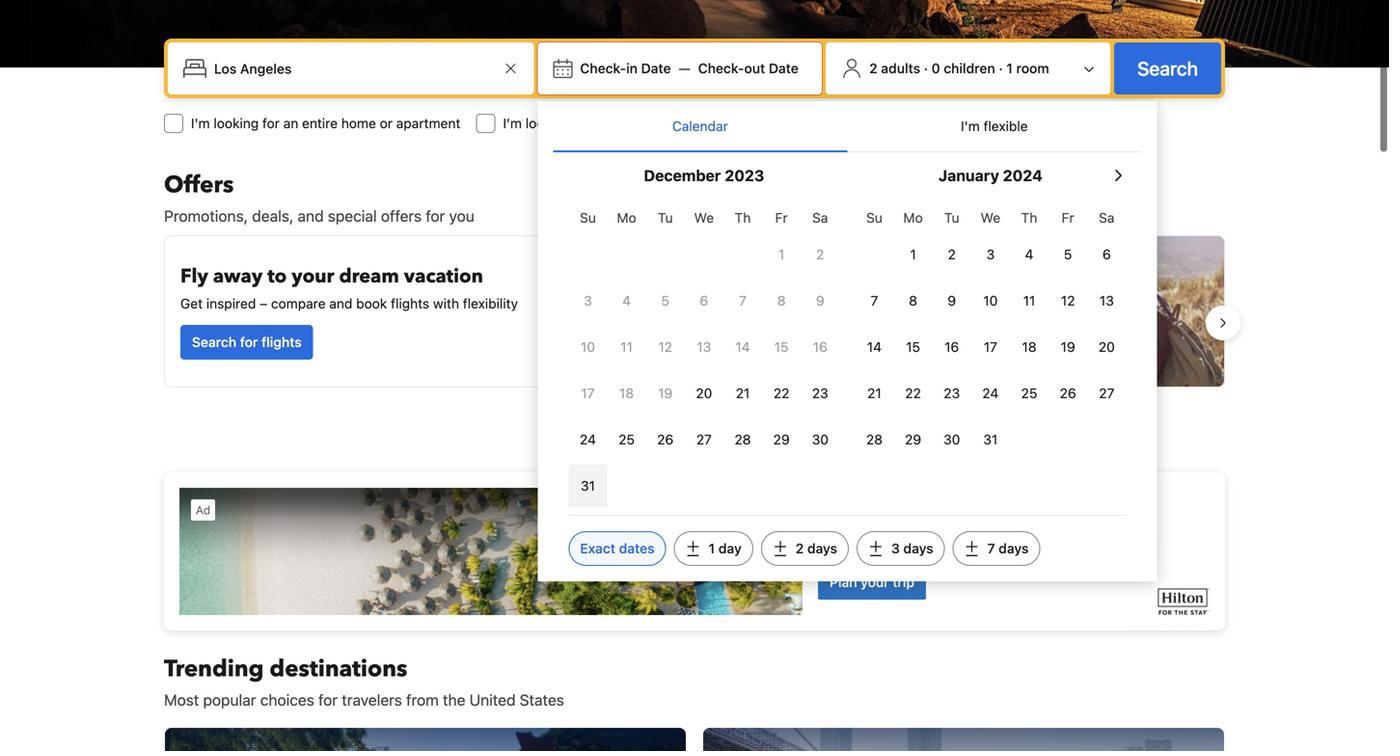 Task type: locate. For each thing, give the bounding box(es) containing it.
mo for december
[[617, 210, 637, 226]]

2 8 from the left
[[909, 293, 918, 309]]

0 horizontal spatial destinations
[[270, 654, 408, 686]]

15 December 2023 checkbox
[[763, 326, 801, 369]]

1 horizontal spatial 9
[[948, 293, 957, 309]]

1 horizontal spatial 11
[[1024, 293, 1036, 309]]

1 horizontal spatial 20
[[1099, 339, 1115, 355]]

the
[[443, 692, 466, 710]]

26
[[1060, 386, 1077, 401], [657, 432, 674, 448]]

0 vertical spatial escape
[[907, 252, 972, 278]]

20 December 2023 checkbox
[[685, 373, 724, 415]]

2 date from the left
[[769, 60, 799, 76]]

and left "book" on the left of the page
[[329, 296, 353, 312]]

2 th from the left
[[1022, 210, 1038, 226]]

1 we from the left
[[694, 210, 714, 226]]

0 horizontal spatial 20
[[696, 386, 713, 401]]

escape up worldwide
[[907, 252, 972, 278]]

1 horizontal spatial 19
[[1061, 339, 1076, 355]]

2 28 from the left
[[867, 432, 883, 448]]

check- up i'm looking for flights
[[580, 60, 627, 76]]

0 horizontal spatial 16
[[813, 339, 828, 355]]

i'm looking for an entire home or apartment
[[191, 115, 461, 131]]

1 mo from the left
[[617, 210, 637, 226]]

2 su from the left
[[867, 210, 883, 226]]

i'm flexible
[[961, 118, 1028, 134]]

1 horizontal spatial ·
[[999, 60, 1003, 76]]

sa for 2024
[[1099, 210, 1115, 226]]

6 left 7 option
[[700, 293, 709, 309]]

9 inside option
[[816, 293, 825, 309]]

th
[[735, 210, 751, 226], [1022, 210, 1038, 226]]

15
[[775, 339, 789, 355], [906, 339, 921, 355]]

13 inside option
[[1100, 293, 1115, 309]]

1 inside option
[[779, 247, 785, 263]]

2 29 from the left
[[905, 432, 922, 448]]

0 horizontal spatial 24
[[580, 432, 596, 448]]

14 inside option
[[736, 339, 750, 355]]

search
[[1138, 57, 1199, 80], [192, 334, 237, 350]]

i'm looking for flights
[[503, 115, 634, 131]]

7 January 2024 checkbox
[[855, 280, 894, 322]]

5 for 5 checkbox
[[662, 293, 670, 309]]

2 14 from the left
[[867, 339, 882, 355]]

2 inside checkbox
[[948, 247, 956, 263]]

1 horizontal spatial late
[[862, 252, 902, 278]]

10 left 11 december 2023 option in the top left of the page
[[581, 339, 595, 355]]

30 right 29 option
[[812, 432, 829, 448]]

1 tu from the left
[[658, 210, 673, 226]]

1 horizontal spatial 27
[[1099, 386, 1115, 401]]

2 grid from the left
[[855, 199, 1127, 461]]

destinations up travelers
[[270, 654, 408, 686]]

late right find
[[762, 342, 789, 358]]

9
[[816, 293, 825, 309], [948, 293, 957, 309]]

0 horizontal spatial 13
[[697, 339, 712, 355]]

0 vertical spatial 6
[[1103, 247, 1112, 263]]

31 for 31 december 2023 option at the bottom of the page
[[581, 478, 595, 494]]

16 right 15 december 2023 option
[[813, 339, 828, 355]]

23
[[812, 386, 829, 401], [944, 386, 960, 401]]

i'm inside button
[[961, 118, 980, 134]]

14 left 15 checkbox
[[867, 339, 882, 355]]

10 inside option
[[984, 293, 998, 309]]

i'm
[[503, 115, 522, 131]]

29 right '28 december 2023' 'checkbox'
[[774, 432, 790, 448]]

12 inside option
[[659, 339, 673, 355]]

19 inside checkbox
[[1061, 339, 1076, 355]]

thousands
[[769, 284, 834, 300]]

3 right 2 checkbox
[[987, 247, 995, 263]]

5 inside checkbox
[[662, 293, 670, 309]]

tab list
[[553, 101, 1142, 153]]

3 right 2 days
[[892, 541, 900, 557]]

2 December 2023 checkbox
[[801, 234, 840, 276]]

1 vertical spatial 11
[[621, 339, 633, 355]]

13 inside checkbox
[[697, 339, 712, 355]]

destinations inside save 15% with late escape deals explore thousands of destinations worldwide and save 15% or more
[[854, 284, 930, 300]]

sa up 2 december 2023 checkbox at the right top of the page
[[813, 210, 829, 226]]

0 horizontal spatial fr
[[776, 210, 788, 226]]

1 horizontal spatial escape
[[907, 252, 972, 278]]

1 horizontal spatial 5
[[1064, 247, 1073, 263]]

0 horizontal spatial late
[[762, 342, 789, 358]]

12 right save
[[1061, 293, 1076, 309]]

1 left room
[[1007, 60, 1013, 76]]

destinations
[[854, 284, 930, 300], [270, 654, 408, 686]]

0 vertical spatial 11
[[1024, 293, 1036, 309]]

0 vertical spatial late
[[862, 252, 902, 278]]

1 vertical spatial 19
[[658, 386, 673, 401]]

15%
[[769, 252, 811, 278], [719, 304, 746, 319]]

1 horizontal spatial looking
[[526, 115, 571, 131]]

fr
[[776, 210, 788, 226], [1062, 210, 1075, 226]]

16 January 2024 checkbox
[[933, 326, 972, 369]]

0 horizontal spatial looking
[[214, 115, 259, 131]]

and inside offers promotions, deals, and special offers for you
[[298, 207, 324, 225]]

8 for 8 checkbox
[[909, 293, 918, 309]]

fr for 2023
[[776, 210, 788, 226]]

looking for i'm
[[526, 115, 571, 131]]

1 grid from the left
[[569, 199, 840, 508]]

or right home
[[380, 115, 393, 131]]

8 right 7 option on the right top of page
[[909, 293, 918, 309]]

deals right '16' checkbox
[[843, 342, 878, 358]]

0 horizontal spatial 10
[[581, 339, 595, 355]]

popular
[[203, 692, 256, 710]]

1 horizontal spatial sa
[[1099, 210, 1115, 226]]

11 for 11 december 2023 option in the top left of the page
[[621, 339, 633, 355]]

29
[[774, 432, 790, 448], [905, 432, 922, 448]]

we
[[694, 210, 714, 226], [981, 210, 1001, 226]]

0 horizontal spatial 3
[[584, 293, 592, 309]]

18 for 18 january 2024 checkbox
[[1022, 339, 1037, 355]]

promotions,
[[164, 207, 248, 225]]

21 for 21 january 2024 option
[[868, 386, 882, 401]]

24
[[983, 386, 999, 401], [580, 432, 596, 448]]

5 right 4 december 2023 checkbox
[[662, 293, 670, 309]]

1 day
[[709, 541, 742, 557]]

0 vertical spatial 20
[[1099, 339, 1115, 355]]

9 inside checkbox
[[948, 293, 957, 309]]

i'm left flexible
[[961, 118, 980, 134]]

1 left 2 december 2023 checkbox at the right top of the page
[[779, 247, 785, 263]]

0 horizontal spatial 17
[[581, 386, 595, 401]]

27
[[1099, 386, 1115, 401], [697, 432, 712, 448]]

0 horizontal spatial search
[[192, 334, 237, 350]]

18 December 2023 checkbox
[[608, 373, 646, 415]]

date right in
[[641, 60, 671, 76]]

31 right 30 january 2024 checkbox
[[984, 432, 998, 448]]

2 30 from the left
[[944, 432, 961, 448]]

0 vertical spatial search
[[1138, 57, 1199, 80]]

23 inside the 23 december 2023 option
[[812, 386, 829, 401]]

3 inside option
[[584, 293, 592, 309]]

1 days from the left
[[808, 541, 838, 557]]

21 January 2024 checkbox
[[855, 373, 894, 415]]

1 · from the left
[[924, 60, 928, 76]]

search for search
[[1138, 57, 1199, 80]]

10 right 9 checkbox
[[984, 293, 998, 309]]

2 21 from the left
[[868, 386, 882, 401]]

1 horizontal spatial 8
[[909, 293, 918, 309]]

29 inside option
[[774, 432, 790, 448]]

29 for 29 option
[[774, 432, 790, 448]]

2 right '1' checkbox on the right of page
[[948, 247, 956, 263]]

15 right 14 checkbox
[[906, 339, 921, 355]]

looking left an
[[214, 115, 259, 131]]

29 January 2024 checkbox
[[894, 419, 933, 461]]

0 horizontal spatial 15%
[[719, 304, 746, 319]]

2 horizontal spatial and
[[1001, 284, 1024, 300]]

4 inside checkbox
[[1026, 247, 1034, 263]]

24 left 25 checkbox
[[983, 386, 999, 401]]

19 inside option
[[658, 386, 673, 401]]

2 left adults
[[870, 60, 878, 76]]

17 left 18 option
[[581, 386, 595, 401]]

20 for 20 december 2023 option
[[696, 386, 713, 401]]

0 horizontal spatial grid
[[569, 199, 840, 508]]

28
[[735, 432, 751, 448], [867, 432, 883, 448]]

8 inside checkbox
[[778, 293, 786, 309]]

tu up 2 checkbox
[[945, 210, 960, 226]]

8 for 8 checkbox
[[778, 293, 786, 309]]

progress bar
[[676, 427, 714, 434]]

deals
[[977, 252, 1029, 278], [843, 342, 878, 358]]

1 14 from the left
[[736, 339, 750, 355]]

24 inside option
[[580, 432, 596, 448]]

1 vertical spatial 3
[[584, 293, 592, 309]]

0 vertical spatial 13
[[1100, 293, 1115, 309]]

1 horizontal spatial 31
[[984, 432, 998, 448]]

2 vertical spatial flights
[[262, 334, 302, 350]]

days for 7 days
[[999, 541, 1029, 557]]

29 for 29 checkbox
[[905, 432, 922, 448]]

10 for 10 option
[[984, 293, 998, 309]]

1 horizontal spatial 13
[[1100, 293, 1115, 309]]

1 horizontal spatial 21
[[868, 386, 882, 401]]

0 vertical spatial 3
[[987, 247, 995, 263]]

8
[[778, 293, 786, 309], [909, 293, 918, 309]]

0 horizontal spatial or
[[380, 115, 393, 131]]

14 right 13 december 2023 checkbox
[[736, 339, 750, 355]]

1 horizontal spatial 23
[[944, 386, 960, 401]]

th down "2023"
[[735, 210, 751, 226]]

2024
[[1003, 166, 1043, 185]]

24 for 24 option
[[580, 432, 596, 448]]

0 horizontal spatial 31
[[581, 478, 595, 494]]

9 left of
[[816, 293, 825, 309]]

1 vertical spatial destinations
[[270, 654, 408, 686]]

0 horizontal spatial escape
[[793, 342, 839, 358]]

0 vertical spatial deals
[[977, 252, 1029, 278]]

· right children
[[999, 60, 1003, 76]]

14 January 2024 checkbox
[[855, 326, 894, 369]]

26 right 25 checkbox
[[1060, 386, 1077, 401]]

choices
[[260, 692, 314, 710]]

0 horizontal spatial 12
[[659, 339, 673, 355]]

3 December 2023 checkbox
[[569, 280, 608, 322]]

25 right 24 january 2024 checkbox
[[1022, 386, 1038, 401]]

for
[[263, 115, 280, 131], [575, 115, 592, 131], [426, 207, 445, 225], [240, 334, 258, 350], [319, 692, 338, 710]]

escape up the 23 december 2023 option
[[793, 342, 839, 358]]

with down vacation
[[433, 296, 459, 312]]

4 left "5 january 2024" option
[[1026, 247, 1034, 263]]

13 December 2023 checkbox
[[685, 326, 724, 369]]

11 inside option
[[621, 339, 633, 355]]

deals,
[[252, 207, 294, 225]]

3 days from the left
[[999, 541, 1029, 557]]

30 for 30 january 2024 checkbox
[[944, 432, 961, 448]]

0 horizontal spatial 30
[[812, 432, 829, 448]]

1 vertical spatial 15%
[[719, 304, 746, 319]]

grid
[[569, 199, 840, 508], [855, 199, 1127, 461]]

tu
[[658, 210, 673, 226], [945, 210, 960, 226]]

17 inside checkbox
[[984, 339, 998, 355]]

30 December 2023 checkbox
[[801, 419, 840, 461]]

2 9 from the left
[[948, 293, 957, 309]]

with
[[816, 252, 858, 278], [433, 296, 459, 312]]

2 23 from the left
[[944, 386, 960, 401]]

1 23 from the left
[[812, 386, 829, 401]]

10 inside "option"
[[581, 339, 595, 355]]

3 for "3" checkbox at the top right of page
[[987, 247, 995, 263]]

1 horizontal spatial or
[[749, 304, 762, 319]]

i'm for i'm looking for an entire home or apartment
[[191, 115, 210, 131]]

4 right the 3 option
[[623, 293, 631, 309]]

21 inside option
[[868, 386, 882, 401]]

1 vertical spatial 20
[[696, 386, 713, 401]]

from
[[406, 692, 439, 710]]

2 horizontal spatial flights
[[596, 115, 634, 131]]

1 horizontal spatial destinations
[[854, 284, 930, 300]]

23 for 23 january 2024 option
[[944, 386, 960, 401]]

14
[[736, 339, 750, 355], [867, 339, 882, 355]]

28 inside option
[[867, 432, 883, 448]]

1 horizontal spatial we
[[981, 210, 1001, 226]]

for inside region
[[240, 334, 258, 350]]

10
[[984, 293, 998, 309], [581, 339, 595, 355]]

28 inside 'checkbox'
[[735, 432, 751, 448]]

0 horizontal spatial deals
[[843, 342, 878, 358]]

12 for the 12 december 2023 option
[[659, 339, 673, 355]]

flights down check-in date button
[[596, 115, 634, 131]]

2 22 from the left
[[906, 386, 922, 401]]

1 horizontal spatial 30
[[944, 432, 961, 448]]

4 inside checkbox
[[623, 293, 631, 309]]

· left 0
[[924, 60, 928, 76]]

2
[[870, 60, 878, 76], [817, 247, 825, 263], [948, 247, 956, 263], [796, 541, 804, 557]]

1 vertical spatial 4
[[623, 293, 631, 309]]

su for january
[[867, 210, 883, 226]]

11 right 10 option
[[1024, 293, 1036, 309]]

30 right 29 checkbox
[[944, 432, 961, 448]]

30 January 2024 checkbox
[[933, 419, 972, 461]]

3
[[987, 247, 995, 263], [584, 293, 592, 309], [892, 541, 900, 557]]

13 right 12 january 2024 option
[[1100, 293, 1115, 309]]

2 tu from the left
[[945, 210, 960, 226]]

2 fr from the left
[[1062, 210, 1075, 226]]

11 right 10 december 2023 "option"
[[621, 339, 633, 355]]

21
[[736, 386, 750, 401], [868, 386, 882, 401]]

su for december
[[580, 210, 596, 226]]

you
[[449, 207, 475, 225]]

6 right "5 january 2024" option
[[1103, 247, 1112, 263]]

looking
[[214, 115, 259, 131], [526, 115, 571, 131]]

5 inside option
[[1064, 247, 1073, 263]]

16 December 2023 checkbox
[[801, 326, 840, 369]]

2 horizontal spatial 7
[[988, 541, 996, 557]]

28 December 2023 checkbox
[[724, 419, 763, 461]]

1 15 from the left
[[775, 339, 789, 355]]

27 right 26 checkbox
[[1099, 386, 1115, 401]]

24 left 25 checkbox on the left of the page
[[580, 432, 596, 448]]

30
[[812, 432, 829, 448], [944, 432, 961, 448]]

exact dates
[[580, 541, 655, 557]]

1 sa from the left
[[813, 210, 829, 226]]

check-in date button
[[573, 51, 679, 86]]

21 for 21 checkbox
[[736, 386, 750, 401]]

—
[[679, 60, 691, 76]]

calendar button
[[553, 101, 848, 152]]

28 January 2024 checkbox
[[855, 419, 894, 461]]

7 right of
[[871, 293, 879, 309]]

1 th from the left
[[735, 210, 751, 226]]

1 horizontal spatial th
[[1022, 210, 1038, 226]]

29 left 30 january 2024 checkbox
[[905, 432, 922, 448]]

1 vertical spatial 26
[[657, 432, 674, 448]]

0 horizontal spatial 4
[[623, 293, 631, 309]]

or
[[380, 115, 393, 131], [749, 304, 762, 319]]

14 inside checkbox
[[867, 339, 882, 355]]

i'm
[[191, 115, 210, 131], [961, 118, 980, 134]]

1 horizontal spatial 16
[[945, 339, 960, 355]]

16 inside checkbox
[[813, 339, 828, 355]]

states
[[520, 692, 564, 710]]

8 December 2023 checkbox
[[763, 280, 801, 322]]

offers
[[164, 169, 234, 201]]

find late escape deals
[[731, 342, 878, 358]]

0 vertical spatial 18
[[1022, 339, 1037, 355]]

search inside region
[[192, 334, 237, 350]]

29 inside checkbox
[[905, 432, 922, 448]]

13
[[1100, 293, 1115, 309], [697, 339, 712, 355]]

29 December 2023 checkbox
[[763, 419, 801, 461]]

13 right the 12 december 2023 option
[[697, 339, 712, 355]]

mo up '1' checkbox on the right of page
[[904, 210, 923, 226]]

31 inside 31 december 2023 option
[[581, 478, 595, 494]]

24 for 24 january 2024 checkbox
[[983, 386, 999, 401]]

1 16 from the left
[[813, 339, 828, 355]]

24 January 2024 checkbox
[[972, 373, 1010, 415]]

27 December 2023 checkbox
[[685, 419, 724, 461]]

0 horizontal spatial i'm
[[191, 115, 210, 131]]

30 for 30 checkbox
[[812, 432, 829, 448]]

8 inside checkbox
[[909, 293, 918, 309]]

i'm up offers
[[191, 115, 210, 131]]

0 vertical spatial 4
[[1026, 247, 1034, 263]]

0 horizontal spatial 8
[[778, 293, 786, 309]]

tu down december
[[658, 210, 673, 226]]

2 inside dropdown button
[[870, 60, 878, 76]]

2 16 from the left
[[945, 339, 960, 355]]

december
[[644, 166, 721, 185]]

20 January 2024 checkbox
[[1088, 326, 1127, 369]]

region
[[149, 228, 1241, 419]]

2 horizontal spatial days
[[999, 541, 1029, 557]]

18 inside checkbox
[[1022, 339, 1037, 355]]

of
[[838, 284, 851, 300]]

20 right "19" option on the left
[[696, 386, 713, 401]]

deals inside save 15% with late escape deals explore thousands of destinations worldwide and save 15% or more
[[977, 252, 1029, 278]]

flights right "book" on the left of the page
[[391, 296, 430, 312]]

fr up 1 december 2023 option
[[776, 210, 788, 226]]

1 9 from the left
[[816, 293, 825, 309]]

0 horizontal spatial 27
[[697, 432, 712, 448]]

1 left 2 checkbox
[[911, 247, 917, 263]]

0 horizontal spatial th
[[735, 210, 751, 226]]

1 vertical spatial 10
[[581, 339, 595, 355]]

22 right 21 checkbox
[[774, 386, 790, 401]]

1 8 from the left
[[778, 293, 786, 309]]

25 right 24 option
[[619, 432, 635, 448]]

7
[[739, 293, 747, 309], [871, 293, 879, 309], [988, 541, 996, 557]]

late up 7 option on the right top of page
[[862, 252, 902, 278]]

18 inside option
[[620, 386, 634, 401]]

·
[[924, 60, 928, 76], [999, 60, 1003, 76]]

2 days
[[796, 541, 838, 557]]

away
[[213, 263, 263, 290]]

1 vertical spatial escape
[[793, 342, 839, 358]]

31 down 24 option
[[581, 478, 595, 494]]

3 left 4 december 2023 checkbox
[[584, 293, 592, 309]]

16 left 17 checkbox
[[945, 339, 960, 355]]

january
[[939, 166, 1000, 185]]

su up the 3 option
[[580, 210, 596, 226]]

0 horizontal spatial tu
[[658, 210, 673, 226]]

22 right 21 january 2024 option
[[906, 386, 922, 401]]

for right choices
[[319, 692, 338, 710]]

1 21 from the left
[[736, 386, 750, 401]]

1 fr from the left
[[776, 210, 788, 226]]

15 inside option
[[775, 339, 789, 355]]

2 we from the left
[[981, 210, 1001, 226]]

1 vertical spatial 27
[[697, 432, 712, 448]]

15% down explore
[[719, 304, 746, 319]]

22 for 22 january 2024 checkbox
[[906, 386, 922, 401]]

9 right 8 checkbox
[[948, 293, 957, 309]]

25 January 2024 checkbox
[[1010, 373, 1049, 415]]

22
[[774, 386, 790, 401], [906, 386, 922, 401]]

18 January 2024 checkbox
[[1010, 326, 1049, 369]]

25
[[1022, 386, 1038, 401], [619, 432, 635, 448]]

1 horizontal spatial su
[[867, 210, 883, 226]]

0 horizontal spatial sa
[[813, 210, 829, 226]]

12 inside 12 january 2024 option
[[1061, 293, 1076, 309]]

0 vertical spatial destinations
[[854, 284, 930, 300]]

1 vertical spatial 31
[[581, 478, 595, 494]]

su
[[580, 210, 596, 226], [867, 210, 883, 226]]

1 vertical spatial 25
[[619, 432, 635, 448]]

search for search for flights
[[192, 334, 237, 350]]

th up 4 january 2024 checkbox
[[1022, 210, 1038, 226]]

27 inside checkbox
[[697, 432, 712, 448]]

sa up 6 january 2024 checkbox
[[1099, 210, 1115, 226]]

grid for january
[[855, 199, 1127, 461]]

11 December 2023 checkbox
[[608, 326, 646, 369]]

23 right 22 january 2024 checkbox
[[944, 386, 960, 401]]

2 15 from the left
[[906, 339, 921, 355]]

0 horizontal spatial 5
[[662, 293, 670, 309]]

united
[[470, 692, 516, 710]]

0 horizontal spatial 18
[[620, 386, 634, 401]]

1 horizontal spatial 7
[[871, 293, 879, 309]]

0 vertical spatial 25
[[1022, 386, 1038, 401]]

save
[[1028, 284, 1056, 300]]

18 right 17 checkbox
[[1022, 339, 1037, 355]]

6 inside option
[[700, 293, 709, 309]]

19 right 18 january 2024 checkbox
[[1061, 339, 1076, 355]]

22 December 2023 checkbox
[[763, 373, 801, 415]]

1 29 from the left
[[774, 432, 790, 448]]

su up save 15% with late escape deals explore thousands of destinations worldwide and save 15% or more
[[867, 210, 883, 226]]

15 inside checkbox
[[906, 339, 921, 355]]

1 su from the left
[[580, 210, 596, 226]]

7 right 3 days
[[988, 541, 996, 557]]

18
[[1022, 339, 1037, 355], [620, 386, 634, 401]]

26 left 27 december 2023 checkbox
[[657, 432, 674, 448]]

escape
[[907, 252, 972, 278], [793, 342, 839, 358]]

6
[[1103, 247, 1112, 263], [700, 293, 709, 309]]

9 January 2024 checkbox
[[933, 280, 972, 322]]

0 horizontal spatial 29
[[774, 432, 790, 448]]

1 looking from the left
[[214, 115, 259, 131]]

flights
[[596, 115, 634, 131], [391, 296, 430, 312], [262, 334, 302, 350]]

worldwide
[[934, 284, 997, 300]]

2 sa from the left
[[1099, 210, 1115, 226]]

12 right 11 december 2023 option in the top left of the page
[[659, 339, 673, 355]]

and right deals,
[[298, 207, 324, 225]]

1 28 from the left
[[735, 432, 751, 448]]

destinations down '1' checkbox on the right of page
[[854, 284, 930, 300]]

31 inside 31 'option'
[[984, 432, 998, 448]]

11
[[1024, 293, 1036, 309], [621, 339, 633, 355]]

1 horizontal spatial 6
[[1103, 247, 1112, 263]]

26 inside option
[[657, 432, 674, 448]]

0 horizontal spatial 7
[[739, 293, 747, 309]]

16
[[813, 339, 828, 355], [945, 339, 960, 355]]

23 right 22 december 2023 checkbox
[[812, 386, 829, 401]]

for left you
[[426, 207, 445, 225]]

2 days from the left
[[904, 541, 934, 557]]

1 30 from the left
[[812, 432, 829, 448]]

check- right "—"
[[698, 60, 745, 76]]

17 inside option
[[581, 386, 595, 401]]

2 mo from the left
[[904, 210, 923, 226]]

we up "3" checkbox at the top right of page
[[981, 210, 1001, 226]]

1 December 2023 checkbox
[[763, 234, 801, 276]]

1 horizontal spatial 22
[[906, 386, 922, 401]]

15% up thousands
[[769, 252, 811, 278]]

room
[[1017, 60, 1050, 76]]

or down explore
[[749, 304, 762, 319]]

0 horizontal spatial 19
[[658, 386, 673, 401]]

18 left "19" option on the left
[[620, 386, 634, 401]]

1 horizontal spatial 26
[[1060, 386, 1077, 401]]

1 22 from the left
[[774, 386, 790, 401]]

5 January 2024 checkbox
[[1049, 234, 1088, 276]]

3 inside checkbox
[[987, 247, 995, 263]]

2 inside checkbox
[[817, 247, 825, 263]]

0 vertical spatial 5
[[1064, 247, 1073, 263]]

looking right the i'm
[[526, 115, 571, 131]]

27 left '28 december 2023' 'checkbox'
[[697, 432, 712, 448]]

6 inside checkbox
[[1103, 247, 1112, 263]]

24 inside checkbox
[[983, 386, 999, 401]]

5 December 2023 checkbox
[[646, 280, 685, 322]]

0 vertical spatial 24
[[983, 386, 999, 401]]

tu for december
[[658, 210, 673, 226]]

21 inside checkbox
[[736, 386, 750, 401]]

27 inside option
[[1099, 386, 1115, 401]]

0 horizontal spatial check-
[[580, 60, 627, 76]]

6 January 2024 checkbox
[[1088, 234, 1127, 276]]

28 right 27 december 2023 checkbox
[[735, 432, 751, 448]]

main content
[[149, 169, 1241, 752]]

16 inside checkbox
[[945, 339, 960, 355]]

check-out date button
[[691, 51, 807, 86]]

26 inside checkbox
[[1060, 386, 1077, 401]]

search inside button
[[1138, 57, 1199, 80]]

flights down compare
[[262, 334, 302, 350]]

21 left 22 january 2024 checkbox
[[868, 386, 882, 401]]

1 vertical spatial or
[[749, 304, 762, 319]]

11 inside checkbox
[[1024, 293, 1036, 309]]

2 looking from the left
[[526, 115, 571, 131]]

17 for 17 checkbox
[[984, 339, 998, 355]]

sa for 2023
[[813, 210, 829, 226]]

7 down save
[[739, 293, 747, 309]]

advertisement region
[[164, 473, 1226, 631]]

1 horizontal spatial check-
[[698, 60, 745, 76]]

15 for 15 december 2023 option
[[775, 339, 789, 355]]

compare
[[271, 296, 326, 312]]

23 inside 23 january 2024 option
[[944, 386, 960, 401]]

12
[[1061, 293, 1076, 309], [659, 339, 673, 355]]

late
[[862, 252, 902, 278], [762, 342, 789, 358]]

0 horizontal spatial mo
[[617, 210, 637, 226]]

and
[[298, 207, 324, 225], [1001, 284, 1024, 300], [329, 296, 353, 312]]



Task type: vqa. For each thing, say whether or not it's contained in the screenshot.
Search related to Search for flights
yes



Task type: describe. For each thing, give the bounding box(es) containing it.
progress bar inside main content
[[676, 427, 714, 434]]

3 January 2024 checkbox
[[972, 234, 1010, 276]]

find
[[731, 342, 758, 358]]

27 January 2024 checkbox
[[1088, 373, 1127, 415]]

th for 2023
[[735, 210, 751, 226]]

0 vertical spatial or
[[380, 115, 393, 131]]

26 January 2024 checkbox
[[1049, 373, 1088, 415]]

9 for 9 december 2023 option
[[816, 293, 825, 309]]

10 December 2023 checkbox
[[569, 326, 608, 369]]

for inside offers promotions, deals, and special offers for you
[[426, 207, 445, 225]]

9 for 9 checkbox
[[948, 293, 957, 309]]

31 January 2024 checkbox
[[972, 419, 1010, 461]]

1 inside checkbox
[[911, 247, 917, 263]]

dream
[[339, 263, 399, 290]]

more
[[766, 304, 798, 319]]

17 January 2024 checkbox
[[972, 326, 1010, 369]]

9 December 2023 checkbox
[[801, 280, 840, 322]]

exact
[[580, 541, 616, 557]]

main content containing offers
[[149, 169, 1241, 752]]

in
[[627, 60, 638, 76]]

apartment
[[396, 115, 461, 131]]

to
[[268, 263, 287, 290]]

0 horizontal spatial flights
[[262, 334, 302, 350]]

24 December 2023 checkbox
[[569, 419, 608, 461]]

group of friends hiking in the mountains on a sunny day image
[[704, 236, 1225, 387]]

offers
[[381, 207, 422, 225]]

2 · from the left
[[999, 60, 1003, 76]]

and inside save 15% with late escape deals explore thousands of destinations worldwide and save 15% or more
[[1001, 284, 1024, 300]]

region containing save 15% with late escape deals
[[149, 228, 1241, 419]]

28 for '28 december 2023' 'checkbox'
[[735, 432, 751, 448]]

most
[[164, 692, 199, 710]]

destinations inside "trending destinations most popular choices for travelers from the united states"
[[270, 654, 408, 686]]

with inside save 15% with late escape deals explore thousands of destinations worldwide and save 15% or more
[[816, 252, 858, 278]]

1 January 2024 checkbox
[[894, 234, 933, 276]]

day
[[719, 541, 742, 557]]

1 horizontal spatial 15%
[[769, 252, 811, 278]]

4 for 4 december 2023 checkbox
[[623, 293, 631, 309]]

12 for 12 january 2024 option
[[1061, 293, 1076, 309]]

i'm flexible button
[[848, 101, 1142, 152]]

26 for '26' option
[[657, 432, 674, 448]]

trending destinations most popular choices for travelers from the united states
[[164, 654, 564, 710]]

11 for 11 checkbox
[[1024, 293, 1036, 309]]

14 December 2023 checkbox
[[724, 326, 763, 369]]

0 vertical spatial flights
[[596, 115, 634, 131]]

0
[[932, 60, 941, 76]]

2023
[[725, 166, 765, 185]]

6 December 2023 checkbox
[[685, 280, 724, 322]]

trending
[[164, 654, 264, 686]]

entire
[[302, 115, 338, 131]]

23 January 2024 checkbox
[[933, 373, 972, 415]]

14 for 14 checkbox
[[867, 339, 882, 355]]

save
[[719, 252, 764, 278]]

th for 2024
[[1022, 210, 1038, 226]]

days for 3 days
[[904, 541, 934, 557]]

28 for 28 january 2024 option
[[867, 432, 883, 448]]

19 December 2023 checkbox
[[646, 373, 685, 415]]

and inside fly away to your dream vacation get inspired – compare and book flights with flexibility
[[329, 296, 353, 312]]

escape inside save 15% with late escape deals explore thousands of destinations worldwide and save 15% or more
[[907, 252, 972, 278]]

for down check-in date button
[[575, 115, 592, 131]]

looking for i'm
[[214, 115, 259, 131]]

for left an
[[263, 115, 280, 131]]

22 January 2024 checkbox
[[894, 373, 933, 415]]

31 for 31 'option'
[[984, 432, 998, 448]]

days for 2 days
[[808, 541, 838, 557]]

3 for the 3 option
[[584, 293, 592, 309]]

search button
[[1115, 42, 1222, 95]]

with inside fly away to your dream vacation get inspired – compare and book flights with flexibility
[[433, 296, 459, 312]]

4 December 2023 checkbox
[[608, 280, 646, 322]]

december 2023
[[644, 166, 765, 185]]

10 January 2024 checkbox
[[972, 280, 1010, 322]]

2 check- from the left
[[698, 60, 745, 76]]

flexibility
[[463, 296, 518, 312]]

12 December 2023 checkbox
[[646, 326, 685, 369]]

an
[[283, 115, 299, 131]]

8 January 2024 checkbox
[[894, 280, 933, 322]]

23 December 2023 checkbox
[[801, 373, 840, 415]]

tu for january
[[945, 210, 960, 226]]

7 days
[[988, 541, 1029, 557]]

fr for 2024
[[1062, 210, 1075, 226]]

17 for 17 option
[[581, 386, 595, 401]]

2 right day
[[796, 541, 804, 557]]

7 for 7 option
[[739, 293, 747, 309]]

mo for january
[[904, 210, 923, 226]]

22 for 22 december 2023 checkbox
[[774, 386, 790, 401]]

home
[[341, 115, 376, 131]]

7 December 2023 checkbox
[[724, 280, 763, 322]]

tab list containing calendar
[[553, 101, 1142, 153]]

inspired
[[206, 296, 256, 312]]

6 for 6 december 2023 option
[[700, 293, 709, 309]]

your
[[292, 263, 334, 290]]

january 2024
[[939, 166, 1043, 185]]

children
[[944, 60, 996, 76]]

26 December 2023 checkbox
[[646, 419, 685, 461]]

for inside "trending destinations most popular choices for travelers from the united states"
[[319, 692, 338, 710]]

31 December 2023 checkbox
[[569, 465, 608, 508]]

18 for 18 option
[[620, 386, 634, 401]]

explore
[[719, 284, 765, 300]]

3 days
[[892, 541, 934, 557]]

i'm for i'm flexible
[[961, 118, 980, 134]]

2 January 2024 checkbox
[[933, 234, 972, 276]]

out
[[745, 60, 766, 76]]

15 January 2024 checkbox
[[894, 326, 933, 369]]

25 December 2023 checkbox
[[608, 419, 646, 461]]

1 date from the left
[[641, 60, 671, 76]]

check-in date — check-out date
[[580, 60, 799, 76]]

offers promotions, deals, and special offers for you
[[164, 169, 475, 225]]

26 for 26 checkbox
[[1060, 386, 1077, 401]]

search for flights
[[192, 334, 302, 350]]

23 for the 23 december 2023 option
[[812, 386, 829, 401]]

grid for december
[[569, 199, 840, 508]]

5 for "5 january 2024" option
[[1064, 247, 1073, 263]]

12 January 2024 checkbox
[[1049, 280, 1088, 322]]

calendar
[[673, 118, 728, 134]]

save 15% with late escape deals explore thousands of destinations worldwide and save 15% or more
[[719, 252, 1056, 319]]

4 for 4 january 2024 checkbox
[[1026, 247, 1034, 263]]

16 for '16' checkbox
[[813, 339, 828, 355]]

25 for 25 checkbox
[[1022, 386, 1038, 401]]

25 for 25 checkbox on the left of the page
[[619, 432, 635, 448]]

17 December 2023 checkbox
[[569, 373, 608, 415]]

15 for 15 checkbox
[[906, 339, 921, 355]]

book
[[356, 296, 387, 312]]

adults
[[882, 60, 921, 76]]

16 for 16 january 2024 checkbox on the right of page
[[945, 339, 960, 355]]

4 January 2024 checkbox
[[1010, 234, 1049, 276]]

fly away to your dream vacation get inspired – compare and book flights with flexibility
[[180, 263, 518, 312]]

flexible
[[984, 118, 1028, 134]]

–
[[260, 296, 267, 312]]

late inside save 15% with late escape deals explore thousands of destinations worldwide and save 15% or more
[[862, 252, 902, 278]]

1 vertical spatial late
[[762, 342, 789, 358]]

special
[[328, 207, 377, 225]]

6 for 6 january 2024 checkbox
[[1103, 247, 1112, 263]]

or inside save 15% with late escape deals explore thousands of destinations worldwide and save 15% or more
[[749, 304, 762, 319]]

search for flights link
[[180, 325, 313, 360]]

we for january
[[981, 210, 1001, 226]]

27 for 27 december 2023 checkbox
[[697, 432, 712, 448]]

2 adults · 0 children · 1 room
[[870, 60, 1050, 76]]

fly
[[180, 263, 208, 290]]

13 January 2024 checkbox
[[1088, 280, 1127, 322]]

10 for 10 december 2023 "option"
[[581, 339, 595, 355]]

travelers
[[342, 692, 402, 710]]

vacation
[[404, 263, 483, 290]]

fly away to your dream vacation image
[[551, 252, 671, 372]]

1 vertical spatial deals
[[843, 342, 878, 358]]

find late escape deals link
[[719, 333, 890, 368]]

1 left day
[[709, 541, 715, 557]]

20 for 20 january 2024 option at right
[[1099, 339, 1115, 355]]

Where are you going? field
[[207, 51, 499, 86]]

2 adults · 0 children · 1 room button
[[834, 50, 1103, 87]]

19 January 2024 checkbox
[[1049, 326, 1088, 369]]

11 January 2024 checkbox
[[1010, 280, 1049, 322]]

get
[[180, 296, 203, 312]]

27 for 27 january 2024 option
[[1099, 386, 1115, 401]]

7 for 7 option on the right top of page
[[871, 293, 879, 309]]

21 December 2023 checkbox
[[724, 373, 763, 415]]

dates
[[619, 541, 655, 557]]

1 check- from the left
[[580, 60, 627, 76]]

1 inside dropdown button
[[1007, 60, 1013, 76]]

13 for 13 december 2023 checkbox
[[697, 339, 712, 355]]

we for december
[[694, 210, 714, 226]]

19 for '19' checkbox
[[1061, 339, 1076, 355]]

flights inside fly away to your dream vacation get inspired – compare and book flights with flexibility
[[391, 296, 430, 312]]

14 for 14 option
[[736, 339, 750, 355]]

13 for 13 option
[[1100, 293, 1115, 309]]

19 for "19" option on the left
[[658, 386, 673, 401]]

1 horizontal spatial 3
[[892, 541, 900, 557]]



